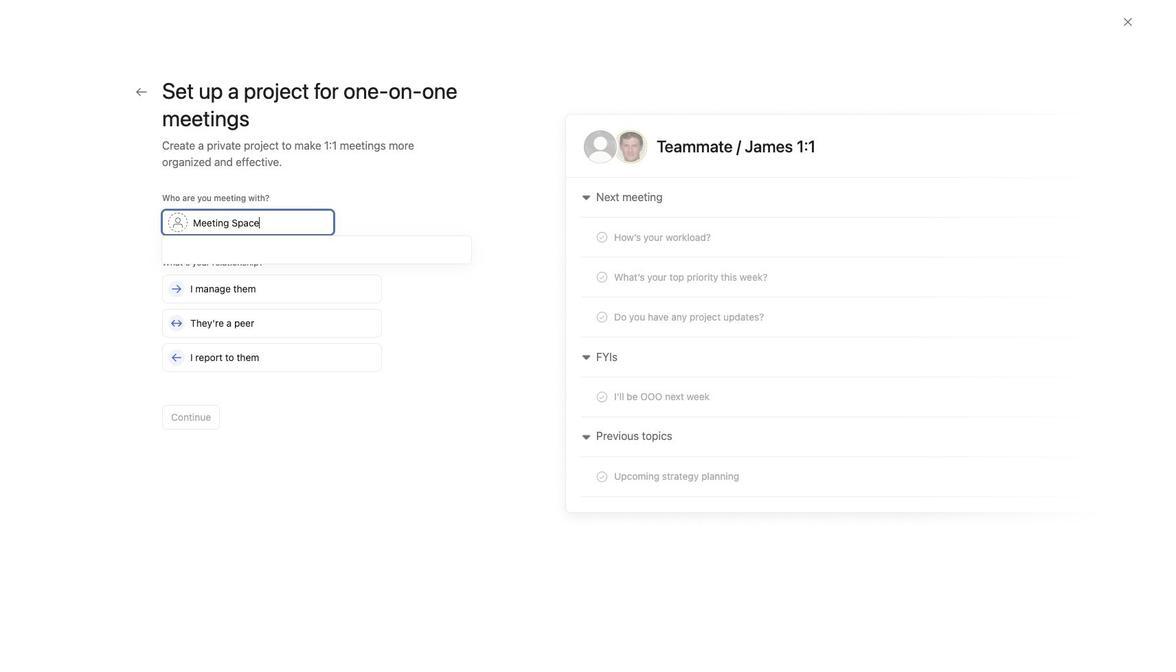 Task type: describe. For each thing, give the bounding box(es) containing it.
2 mark complete image from the top
[[257, 370, 274, 386]]

mark complete image
[[257, 296, 274, 312]]

go back image
[[136, 87, 147, 98]]

Mark complete checkbox
[[257, 345, 274, 362]]

1 mark complete checkbox from the top
[[257, 296, 274, 312]]

close image
[[1123, 16, 1134, 27]]

1 mark complete image from the top
[[257, 345, 274, 362]]

this is a preview of your project image
[[553, 104, 1111, 530]]



Task type: locate. For each thing, give the bounding box(es) containing it.
0 vertical spatial mark complete checkbox
[[257, 296, 274, 312]]

Name or email text field
[[162, 210, 334, 235]]

1 vertical spatial mark complete checkbox
[[257, 370, 274, 386]]

mark complete image down mark complete image
[[257, 345, 274, 362]]

close image
[[1123, 16, 1134, 27]]

dependencies image
[[257, 271, 274, 287]]

mark complete checkbox down mark complete checkbox
[[257, 370, 274, 386]]

tooltip
[[16, 129, 177, 236]]

mark complete checkbox down dependencies icon
[[257, 296, 274, 312]]

list item
[[243, 291, 1068, 316], [243, 316, 1068, 341], [243, 366, 1068, 390], [243, 390, 1068, 415], [243, 415, 1068, 440], [265, 528, 300, 562], [284, 594, 303, 613]]

Mark complete checkbox
[[257, 296, 274, 312], [257, 370, 274, 386]]

1 vertical spatial mark complete image
[[257, 370, 274, 386]]

global element
[[0, 34, 165, 116]]

mark complete image down mark complete checkbox
[[257, 370, 274, 386]]

mark complete image
[[257, 345, 274, 362], [257, 370, 274, 386]]

list box
[[415, 5, 745, 27]]

2 mark complete checkbox from the top
[[257, 370, 274, 386]]

starred element
[[0, 219, 165, 378]]

0 vertical spatial mark complete image
[[257, 345, 274, 362]]



Task type: vqa. For each thing, say whether or not it's contained in the screenshot.
Go back 'image'
yes



